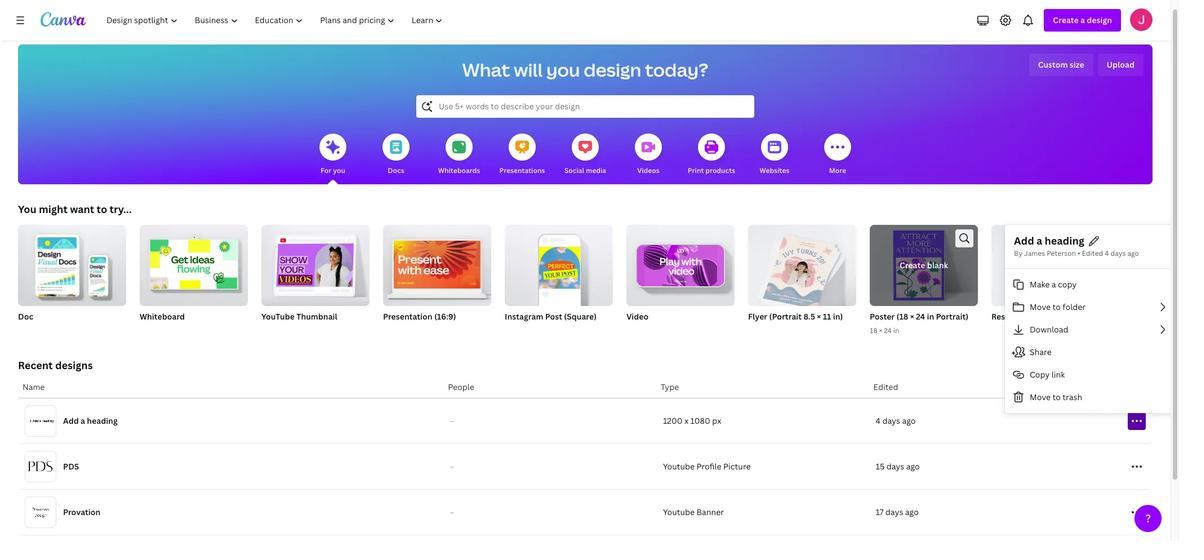 Task type: locate. For each thing, give the bounding box(es) containing it.
to for move to folder
[[1053, 301, 1061, 312]]

1 vertical spatial 24
[[884, 326, 892, 335]]

0 horizontal spatial 24
[[884, 326, 892, 335]]

a up size
[[1081, 15, 1085, 25]]

0 horizontal spatial you
[[333, 166, 345, 175]]

you
[[547, 57, 580, 82], [333, 166, 345, 175]]

1 vertical spatial youtube
[[663, 507, 695, 517]]

1 horizontal spatial 11
[[1008, 326, 1015, 335]]

1 vertical spatial add
[[63, 415, 79, 426]]

products
[[706, 166, 736, 175]]

add up pds
[[63, 415, 79, 426]]

move inside button
[[1030, 392, 1051, 402]]

days right 15
[[887, 461, 905, 472]]

create up the custom size
[[1054, 15, 1079, 25]]

1 horizontal spatial edited
[[1082, 249, 1104, 258]]

0 horizontal spatial 4
[[876, 415, 881, 426]]

-
[[450, 418, 452, 424], [452, 418, 454, 424], [450, 464, 452, 469], [452, 464, 454, 469], [450, 509, 452, 515], [452, 509, 454, 515]]

videos button
[[635, 126, 662, 184]]

1 vertical spatial add a heading
[[63, 415, 118, 426]]

add up by
[[1014, 234, 1035, 247]]

for you button
[[320, 126, 347, 184]]

edited right peterson
[[1082, 249, 1104, 258]]

doc
[[18, 311, 33, 322]]

1 horizontal spatial create
[[1054, 15, 1079, 25]]

ago up 15 days ago
[[903, 415, 916, 426]]

0 vertical spatial youtube
[[663, 461, 695, 472]]

1 horizontal spatial 4
[[1105, 249, 1109, 258]]

days up make a copy button
[[1111, 249, 1126, 258]]

1 youtube from the top
[[663, 461, 695, 472]]

1 vertical spatial you
[[333, 166, 345, 175]]

docs
[[388, 166, 404, 175]]

size
[[1070, 59, 1085, 70]]

folder
[[1063, 301, 1086, 312]]

2 youtube from the top
[[663, 507, 695, 517]]

in down (18
[[894, 326, 900, 335]]

portrait)
[[936, 311, 969, 322]]

0 horizontal spatial edited
[[874, 382, 899, 392]]

11 down resume
[[1008, 326, 1015, 335]]

2 -- from the top
[[450, 464, 454, 469]]

doc group
[[18, 220, 126, 336]]

flyer
[[748, 311, 768, 322]]

a inside dropdown button
[[1081, 15, 1085, 25]]

download
[[1030, 324, 1069, 335]]

resume 8.5 × 11 in
[[992, 311, 1023, 335]]

name
[[23, 382, 45, 392]]

ago right 15
[[907, 461, 920, 472]]

24
[[916, 311, 925, 322], [884, 326, 892, 335]]

you might want to try...
[[18, 202, 132, 216]]

1 vertical spatial to
[[1053, 301, 1061, 312]]

1 vertical spatial create
[[900, 260, 926, 271]]

1 -- from the top
[[450, 418, 454, 424]]

design inside dropdown button
[[1087, 15, 1112, 25]]

1 vertical spatial 8.5
[[992, 326, 1002, 335]]

a inside button
[[1052, 279, 1056, 290]]

trash
[[1063, 392, 1083, 402]]

move to trash button
[[1005, 386, 1177, 409]]

1 horizontal spatial design
[[1087, 15, 1112, 25]]

-- for picture
[[450, 464, 454, 469]]

0 vertical spatial to
[[97, 202, 107, 216]]

8.5 right (portrait
[[804, 311, 816, 322]]

2 horizontal spatial in
[[1017, 326, 1023, 335]]

group for presentation (16:9)
[[383, 220, 491, 306]]

create for create blank
[[900, 260, 926, 271]]

× left in)
[[817, 311, 821, 322]]

days right 17 at right bottom
[[886, 507, 904, 517]]

move for move to trash
[[1030, 392, 1051, 402]]

make
[[1030, 279, 1050, 290]]

you right will
[[547, 57, 580, 82]]

1 horizontal spatial add
[[1014, 234, 1035, 247]]

0 vertical spatial 8.5
[[804, 311, 816, 322]]

0 vertical spatial create
[[1054, 15, 1079, 25]]

create inside dropdown button
[[1054, 15, 1079, 25]]

print products
[[688, 166, 736, 175]]

× down resume
[[1003, 326, 1007, 335]]

1 horizontal spatial in
[[927, 311, 935, 322]]

in inside resume 8.5 × 11 in
[[1017, 326, 1023, 335]]

0 vertical spatial --
[[450, 418, 454, 424]]

2 vertical spatial to
[[1053, 392, 1061, 402]]

1 vertical spatial --
[[450, 464, 454, 469]]

8.5 inside resume 8.5 × 11 in
[[992, 326, 1002, 335]]

heading
[[1045, 234, 1085, 247], [87, 415, 118, 426]]

a down designs
[[81, 415, 85, 426]]

media
[[586, 166, 606, 175]]

websites button
[[760, 126, 790, 184]]

0 horizontal spatial in
[[894, 326, 900, 335]]

picture
[[724, 461, 751, 472]]

youtube for youtube profile picture
[[663, 461, 695, 472]]

a up james
[[1037, 234, 1043, 247]]

×
[[817, 311, 821, 322], [911, 311, 914, 322], [879, 326, 883, 335], [1003, 326, 1007, 335]]

0 horizontal spatial 11
[[823, 311, 832, 322]]

24 right (18
[[916, 311, 925, 322]]

11
[[823, 311, 832, 322], [1008, 326, 1015, 335]]

1200
[[663, 415, 683, 426]]

17
[[876, 507, 884, 517]]

0 vertical spatial add
[[1014, 234, 1035, 247]]

to for move to trash
[[1053, 392, 1061, 402]]

custom size button
[[1029, 54, 1094, 76]]

1 vertical spatial move
[[1030, 392, 1051, 402]]

0 vertical spatial you
[[547, 57, 580, 82]]

ago for 17 days ago
[[906, 507, 919, 517]]

to inside button
[[1053, 392, 1061, 402]]

1 horizontal spatial add a heading
[[1014, 234, 1085, 247]]

add a heading up pds
[[63, 415, 118, 426]]

create
[[1054, 15, 1079, 25], [900, 260, 926, 271]]

0 vertical spatial design
[[1087, 15, 1112, 25]]

move down "copy"
[[1030, 392, 1051, 402]]

ago for 4 days ago
[[903, 415, 916, 426]]

24 right 18
[[884, 326, 892, 335]]

move for move to folder
[[1030, 301, 1051, 312]]

instagram post (square)
[[505, 311, 597, 322]]

by
[[1014, 249, 1023, 258]]

1 move from the top
[[1030, 301, 1051, 312]]

poster
[[870, 311, 895, 322]]

0 vertical spatial heading
[[1045, 234, 1085, 247]]

0 vertical spatial edited
[[1082, 249, 1104, 258]]

0 horizontal spatial 8.5
[[804, 311, 816, 322]]

days up 15 days ago
[[883, 415, 901, 426]]

design left james peterson image
[[1087, 15, 1112, 25]]

0 vertical spatial move
[[1030, 301, 1051, 312]]

8.5 × 11 in button
[[992, 325, 1034, 336]]

1 horizontal spatial you
[[547, 57, 580, 82]]

youtube
[[261, 311, 295, 322]]

0 horizontal spatial design
[[584, 57, 642, 82]]

more button
[[825, 126, 852, 184]]

ago
[[1128, 249, 1140, 258], [903, 415, 916, 426], [907, 461, 920, 472], [906, 507, 919, 517]]

1 vertical spatial 11
[[1008, 326, 1015, 335]]

you right for
[[333, 166, 345, 175]]

4 up 15
[[876, 415, 881, 426]]

share
[[1030, 346, 1052, 357]]

add inside button
[[1014, 234, 1035, 247]]

flyer (portrait 8.5 × 11 in) group
[[748, 220, 857, 336]]

pds
[[63, 461, 79, 472]]

in for 8.5
[[1017, 326, 1023, 335]]

move
[[1030, 301, 1051, 312], [1030, 392, 1051, 402]]

1 horizontal spatial 8.5
[[992, 326, 1002, 335]]

8.5 down resume
[[992, 326, 1002, 335]]

to left trash
[[1053, 392, 1061, 402]]

1 horizontal spatial 24
[[916, 311, 925, 322]]

youtube left banner
[[663, 507, 695, 517]]

days
[[1111, 249, 1126, 258], [883, 415, 901, 426], [887, 461, 905, 472], [886, 507, 904, 517]]

poster (18 × 24 in portrait) 18 × 24 in
[[870, 311, 969, 335]]

ago right 17 at right bottom
[[906, 507, 919, 517]]

1 horizontal spatial heading
[[1045, 234, 1085, 247]]

--
[[450, 418, 454, 424], [450, 464, 454, 469], [450, 509, 454, 515]]

in
[[927, 311, 935, 322], [894, 326, 900, 335], [1017, 326, 1023, 335]]

group
[[18, 220, 126, 306], [140, 220, 248, 306], [261, 220, 370, 306], [383, 220, 491, 306], [505, 220, 613, 306], [627, 220, 735, 306], [748, 220, 857, 310], [992, 225, 1100, 311]]

today?
[[645, 57, 709, 82]]

11 inside group
[[823, 311, 832, 322]]

ago for 15 days ago
[[907, 461, 920, 472]]

in down resume
[[1017, 326, 1023, 335]]

you
[[18, 202, 37, 216]]

design
[[1087, 15, 1112, 25], [584, 57, 642, 82]]

social media
[[565, 166, 606, 175]]

4 up make a copy button
[[1105, 249, 1109, 258]]

in)
[[833, 311, 843, 322]]

you inside button
[[333, 166, 345, 175]]

to
[[97, 202, 107, 216], [1053, 301, 1061, 312], [1053, 392, 1061, 402]]

17 days ago
[[876, 507, 919, 517]]

thumbnail
[[297, 311, 337, 322]]

create inside group
[[900, 260, 926, 271]]

None search field
[[416, 95, 755, 118]]

a left "copy"
[[1052, 279, 1056, 290]]

2 vertical spatial --
[[450, 509, 454, 515]]

youtube for youtube banner
[[663, 507, 695, 517]]

to left "folder"
[[1053, 301, 1061, 312]]

move inside button
[[1030, 301, 1051, 312]]

add
[[1014, 234, 1035, 247], [63, 415, 79, 426]]

2 move from the top
[[1030, 392, 1051, 402]]

to left the 'try...'
[[97, 202, 107, 216]]

resume
[[992, 311, 1022, 322]]

youtube left profile
[[663, 461, 695, 472]]

create left the blank
[[900, 260, 926, 271]]

0 horizontal spatial heading
[[87, 415, 118, 426]]

top level navigation element
[[99, 9, 453, 32]]

whiteboards
[[438, 166, 480, 175]]

youtube thumbnail group
[[261, 220, 370, 336]]

group for flyer (portrait 8.5 × 11 in)
[[748, 220, 857, 310]]

link
[[1052, 369, 1065, 380]]

move down make
[[1030, 301, 1051, 312]]

recent
[[18, 358, 53, 372]]

design up search search field
[[584, 57, 642, 82]]

11 left in)
[[823, 311, 832, 322]]

0 horizontal spatial create
[[900, 260, 926, 271]]

make a copy button
[[1005, 273, 1177, 296]]

edited up 4 days ago
[[874, 382, 899, 392]]

to inside button
[[1053, 301, 1061, 312]]

blank
[[927, 260, 949, 271]]

1 vertical spatial edited
[[874, 382, 899, 392]]

0 vertical spatial 4
[[1105, 249, 1109, 258]]

1080
[[691, 415, 711, 426]]

in left the portrait)
[[927, 311, 935, 322]]

0 vertical spatial 24
[[916, 311, 925, 322]]

0 vertical spatial 11
[[823, 311, 832, 322]]

4 days ago
[[876, 415, 916, 426]]

provation
[[63, 507, 100, 517]]

1200 x 1080 px
[[663, 415, 721, 426]]

add a heading up by james peterson
[[1014, 234, 1085, 247]]

0 horizontal spatial add a heading
[[63, 415, 118, 426]]

type
[[661, 382, 679, 392]]

edited 4 days ago
[[1082, 249, 1140, 258]]

add a heading
[[1014, 234, 1085, 247], [63, 415, 118, 426]]



Task type: describe. For each thing, give the bounding box(es) containing it.
peterson
[[1047, 249, 1076, 258]]

will
[[514, 57, 543, 82]]

youtube thumbnail
[[261, 311, 337, 322]]

youtube banner
[[663, 507, 724, 517]]

15
[[876, 461, 885, 472]]

1 vertical spatial heading
[[87, 415, 118, 426]]

copy link
[[1030, 369, 1065, 380]]

× right 18
[[879, 326, 883, 335]]

flyer (portrait 8.5 × 11 in)
[[748, 311, 843, 322]]

print
[[688, 166, 704, 175]]

× inside resume 8.5 × 11 in
[[1003, 326, 1007, 335]]

james peterson image
[[1131, 8, 1153, 31]]

(18
[[897, 311, 909, 322]]

websites
[[760, 166, 790, 175]]

instagram
[[505, 311, 544, 322]]

× right (18
[[911, 311, 914, 322]]

might
[[39, 202, 68, 216]]

move to folder button
[[1005, 296, 1177, 318]]

people
[[448, 382, 474, 392]]

video group
[[627, 220, 735, 336]]

download button
[[1005, 318, 1177, 341]]

create a design
[[1054, 15, 1112, 25]]

want
[[70, 202, 94, 216]]

for you
[[321, 166, 345, 175]]

share button
[[1005, 341, 1177, 364]]

Search search field
[[439, 96, 732, 117]]

upload
[[1107, 59, 1135, 70]]

whiteboard group
[[140, 220, 248, 336]]

presentation
[[383, 311, 433, 322]]

group for video
[[627, 220, 735, 306]]

by james peterson
[[1014, 249, 1076, 258]]

px
[[713, 415, 721, 426]]

for
[[321, 166, 332, 175]]

create for create a design
[[1054, 15, 1079, 25]]

move to folder
[[1030, 301, 1086, 312]]

logo group
[[1114, 225, 1180, 336]]

copy link button
[[1005, 364, 1177, 386]]

x
[[685, 415, 689, 426]]

(16:9)
[[434, 311, 456, 322]]

days for 4 days ago
[[883, 415, 901, 426]]

3 -- from the top
[[450, 509, 454, 515]]

presentations button
[[500, 126, 545, 184]]

create blank
[[900, 260, 949, 271]]

(portrait
[[770, 311, 802, 322]]

add a heading button
[[1014, 234, 1085, 248]]

days for 15 days ago
[[887, 461, 905, 472]]

upload button
[[1098, 54, 1144, 76]]

what
[[462, 57, 510, 82]]

1 vertical spatial design
[[584, 57, 642, 82]]

copy
[[1030, 369, 1050, 380]]

try...
[[110, 202, 132, 216]]

whiteboard
[[140, 311, 185, 322]]

james
[[1025, 249, 1046, 258]]

in for (18
[[927, 311, 935, 322]]

poster (18 × 24 in portrait) group
[[870, 225, 978, 336]]

11 inside resume 8.5 × 11 in
[[1008, 326, 1015, 335]]

group for resume
[[992, 225, 1100, 311]]

presentation (16:9)
[[383, 311, 456, 322]]

custom
[[1038, 59, 1068, 70]]

video
[[627, 311, 649, 322]]

make a copy
[[1030, 279, 1077, 290]]

custom size
[[1038, 59, 1085, 70]]

youtube profile picture
[[663, 461, 751, 472]]

0 vertical spatial add a heading
[[1014, 234, 1085, 247]]

ago up make a copy button
[[1128, 249, 1140, 258]]

whiteboards button
[[438, 126, 480, 184]]

a inside button
[[1037, 234, 1043, 247]]

15 days ago
[[876, 461, 920, 472]]

instagram post (square) group
[[505, 220, 613, 336]]

edited for edited 4 days ago
[[1082, 249, 1104, 258]]

presentation (16:9) group
[[383, 220, 491, 336]]

profile
[[697, 461, 722, 472]]

more
[[829, 166, 847, 175]]

videos
[[638, 166, 660, 175]]

group for youtube thumbnail
[[261, 220, 370, 306]]

what will you design today?
[[462, 57, 709, 82]]

print products button
[[688, 126, 736, 184]]

1 vertical spatial 4
[[876, 415, 881, 426]]

8.5 inside group
[[804, 311, 816, 322]]

0 horizontal spatial add
[[63, 415, 79, 426]]

group for instagram post (square)
[[505, 220, 613, 306]]

designs
[[55, 358, 93, 372]]

social
[[565, 166, 585, 175]]

days for 17 days ago
[[886, 507, 904, 517]]

copy
[[1058, 279, 1077, 290]]

create blank group
[[870, 225, 978, 306]]

social media button
[[565, 126, 606, 184]]

recent designs
[[18, 358, 93, 372]]

edited for edited
[[874, 382, 899, 392]]

resume group
[[992, 225, 1100, 336]]

create a design button
[[1044, 9, 1122, 32]]

(square)
[[564, 311, 597, 322]]

18
[[870, 326, 878, 335]]

-- for 1080
[[450, 418, 454, 424]]

heading inside button
[[1045, 234, 1085, 247]]

post
[[545, 311, 562, 322]]



Task type: vqa. For each thing, say whether or not it's contained in the screenshot.
the bottom are
no



